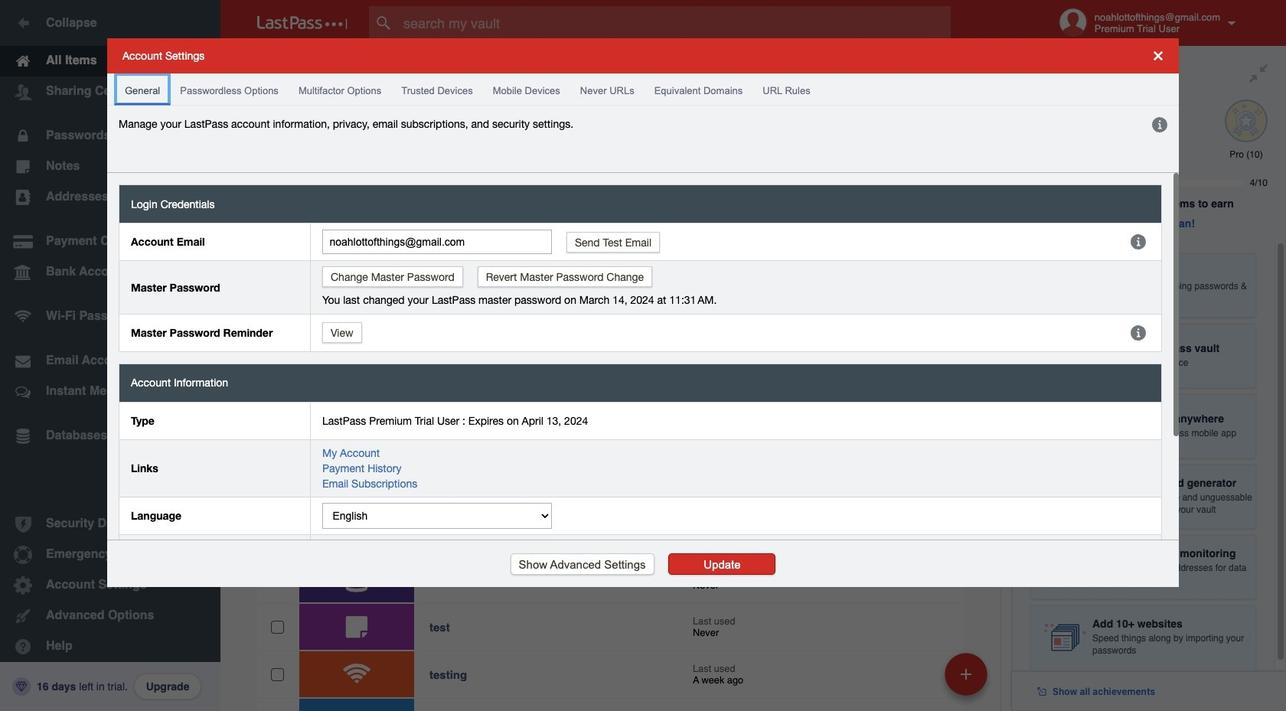 Task type: locate. For each thing, give the bounding box(es) containing it.
Search search field
[[369, 6, 981, 40]]

search my vault text field
[[369, 6, 981, 40]]

new item image
[[961, 669, 971, 679]]

lastpass image
[[257, 16, 348, 30]]



Task type: describe. For each thing, give the bounding box(es) containing it.
new item navigation
[[939, 648, 997, 711]]

vault options navigation
[[220, 46, 1012, 92]]

main navigation navigation
[[0, 0, 220, 711]]



Task type: vqa. For each thing, say whether or not it's contained in the screenshot.
dialog
no



